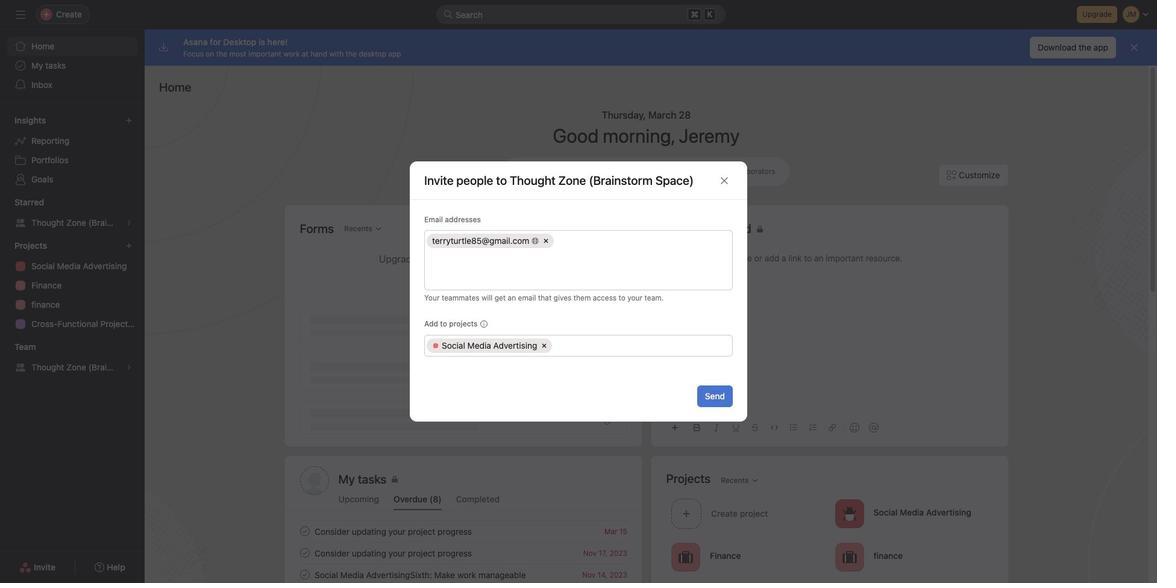 Task type: locate. For each thing, give the bounding box(es) containing it.
mark complete image up mark complete image
[[298, 525, 312, 539]]

at mention image
[[869, 423, 879, 433]]

0 vertical spatial row
[[425, 231, 733, 251]]

mark complete image down mark complete image
[[298, 568, 312, 583]]

bulleted list image
[[790, 425, 798, 432]]

briefcase image
[[842, 550, 857, 565]]

hide sidebar image
[[16, 10, 25, 19]]

mark complete image
[[298, 546, 312, 561]]

1 mark complete image from the top
[[298, 525, 312, 539]]

cell
[[427, 234, 554, 248], [556, 234, 729, 248], [427, 339, 553, 353]]

prominent image
[[444, 10, 454, 19]]

none text field inside row
[[557, 339, 727, 353]]

1 vertical spatial row
[[425, 336, 733, 356]]

dialog
[[410, 162, 748, 422]]

list item
[[667, 496, 830, 533], [286, 521, 642, 543], [286, 543, 642, 564], [286, 564, 642, 584]]

0 vertical spatial mark complete image
[[298, 525, 312, 539]]

1 mark complete checkbox from the top
[[298, 525, 312, 539]]

starred element
[[0, 192, 145, 235]]

teams element
[[0, 337, 145, 380]]

toolbar
[[667, 414, 994, 441]]

italics image
[[713, 425, 720, 432]]

2 mark complete image from the top
[[298, 568, 312, 583]]

None text field
[[557, 339, 727, 353]]

link image
[[829, 425, 836, 432]]

add profile photo image
[[300, 467, 329, 496]]

mark complete image for 3rd mark complete checkbox from the top of the page
[[298, 568, 312, 583]]

2 vertical spatial mark complete checkbox
[[298, 568, 312, 583]]

strikethrough image
[[752, 425, 759, 432]]

briefcase image
[[679, 550, 693, 565]]

mark complete image
[[298, 525, 312, 539], [298, 568, 312, 583]]

1 vertical spatial mark complete checkbox
[[298, 546, 312, 561]]

projects element
[[0, 235, 145, 337]]

global element
[[0, 30, 145, 102]]

0 vertical spatial mark complete checkbox
[[298, 525, 312, 539]]

bold image
[[694, 425, 701, 432]]

mark complete image for third mark complete checkbox from the bottom
[[298, 525, 312, 539]]

Mark complete checkbox
[[298, 525, 312, 539], [298, 546, 312, 561], [298, 568, 312, 583]]

1 vertical spatial mark complete image
[[298, 568, 312, 583]]

insights element
[[0, 110, 145, 192]]

row
[[425, 231, 733, 251], [425, 336, 733, 356]]



Task type: vqa. For each thing, say whether or not it's contained in the screenshot.
Mark complete image
yes



Task type: describe. For each thing, give the bounding box(es) containing it.
more information image
[[480, 321, 488, 328]]

cell for second row from the bottom
[[427, 234, 554, 248]]

3 mark complete checkbox from the top
[[298, 568, 312, 583]]

2 mark complete checkbox from the top
[[298, 546, 312, 561]]

bug image
[[842, 507, 857, 521]]

2 row from the top
[[425, 336, 733, 356]]

numbered list image
[[810, 425, 817, 432]]

1 row from the top
[[425, 231, 733, 251]]

code image
[[771, 425, 778, 432]]

dismiss image
[[1130, 43, 1140, 52]]

underline image
[[732, 425, 740, 432]]

cell for second row
[[427, 339, 553, 353]]

close this dialog image
[[720, 176, 730, 185]]



